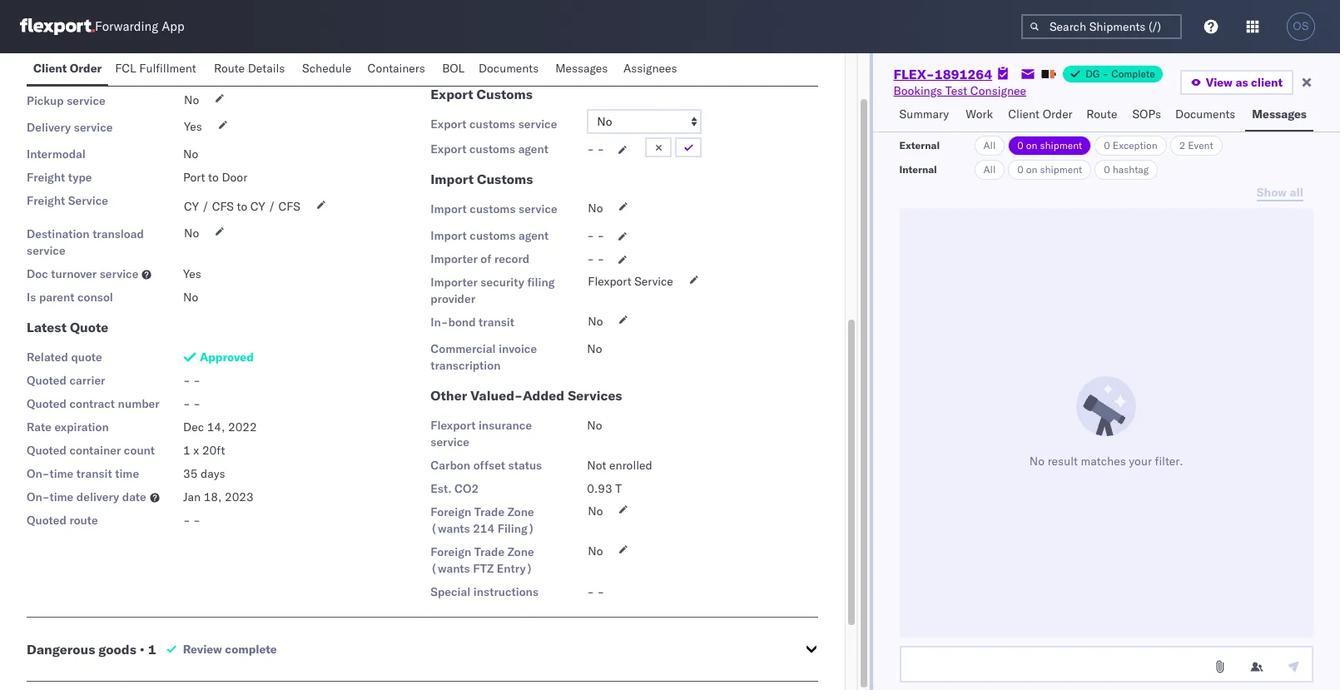 Task type: locate. For each thing, give the bounding box(es) containing it.
intermodal
[[27, 147, 86, 162]]

messages for right messages button
[[1253, 107, 1308, 122]]

1 vertical spatial client
[[1009, 107, 1040, 122]]

1 vertical spatial destination
[[27, 227, 90, 242]]

agent up record
[[519, 228, 549, 243]]

quoted down rate
[[27, 443, 66, 458]]

service up carbon at the bottom
[[431, 435, 470, 450]]

quote
[[71, 350, 102, 365]]

filing
[[528, 275, 555, 290]]

import customs agent
[[431, 228, 549, 243]]

service for doc turnover service
[[100, 267, 139, 281]]

client order for the rightmost "client order" button
[[1009, 107, 1073, 122]]

dec 14, 2022
[[183, 420, 257, 435]]

destination inside destination transload service
[[27, 227, 90, 242]]

to right port
[[208, 170, 219, 185]]

quoted carrier
[[27, 373, 105, 388]]

0 vertical spatial destination
[[431, 57, 494, 72]]

service up doc
[[27, 243, 65, 258]]

os button
[[1283, 7, 1321, 46]]

transit down container
[[76, 466, 112, 481]]

2 shipment from the top
[[1041, 163, 1083, 176]]

export customs service
[[431, 117, 557, 132]]

1 horizontal spatial documents
[[1176, 107, 1236, 122]]

shipment for 0 exception
[[1041, 139, 1083, 152]]

trade
[[474, 505, 505, 520], [474, 545, 505, 560]]

1 x 20ft
[[184, 66, 226, 81], [183, 443, 225, 458]]

2 export from the top
[[431, 117, 467, 132]]

freight for freight type
[[27, 170, 65, 185]]

0 vertical spatial flexport
[[588, 274, 632, 289]]

freight for freight service
[[27, 193, 65, 208]]

0 horizontal spatial cfs
[[212, 199, 234, 214]]

1 export from the top
[[431, 86, 474, 102]]

1 importer from the top
[[431, 252, 478, 267]]

18,
[[204, 490, 222, 505]]

4 quoted from the top
[[27, 513, 66, 528]]

client order down consignee
[[1009, 107, 1073, 122]]

not enrolled
[[587, 458, 653, 473]]

client
[[1252, 75, 1283, 90]]

2023
[[225, 490, 254, 505]]

0 horizontal spatial transit
[[76, 466, 112, 481]]

0 vertical spatial on-
[[27, 466, 50, 481]]

1 vertical spatial shipment
[[1041, 163, 1083, 176]]

1 horizontal spatial client order
[[1009, 107, 1073, 122]]

1 vertical spatial export
[[431, 117, 467, 132]]

containers
[[368, 61, 425, 76]]

1 all button from the top
[[975, 136, 1005, 156]]

zone for foreign trade zone (wants ftz entry)
[[508, 545, 534, 560]]

shipment
[[1041, 139, 1083, 152], [1041, 163, 1083, 176]]

your
[[1130, 454, 1153, 469]]

1 all from the top
[[984, 139, 996, 152]]

zone up entry)
[[508, 545, 534, 560]]

order left route button
[[1043, 107, 1073, 122]]

on
[[1027, 139, 1038, 152], [1027, 163, 1038, 176]]

1 horizontal spatial client
[[1009, 107, 1040, 122]]

foreign trade zone (wants ftz entry)
[[431, 545, 534, 576]]

trade inside foreign trade zone (wants ftz entry)
[[474, 545, 505, 560]]

messages button left assignees
[[549, 53, 617, 86]]

1 trade from the top
[[474, 505, 505, 520]]

quoted left route
[[27, 513, 66, 528]]

importer left of
[[431, 252, 478, 267]]

invoice
[[499, 341, 537, 356]]

x down dec
[[193, 443, 199, 458]]

2 (wants from the top
[[431, 561, 470, 576]]

1 vertical spatial flexport
[[431, 418, 476, 433]]

flexport service
[[588, 274, 674, 289]]

1 vertical spatial zone
[[508, 545, 534, 560]]

1 on from the top
[[1027, 139, 1038, 152]]

destination
[[431, 57, 494, 72], [27, 227, 90, 242]]

destination for destination agent
[[431, 57, 494, 72]]

0 vertical spatial shipment
[[1041, 139, 1083, 152]]

1 horizontal spatial to
[[237, 199, 248, 214]]

client order button down consignee
[[1002, 99, 1080, 132]]

client down consignee
[[1009, 107, 1040, 122]]

customs
[[470, 117, 516, 132], [470, 142, 516, 157], [470, 202, 516, 217], [470, 228, 516, 243]]

1 shipment from the top
[[1041, 139, 1083, 152]]

customs up export customs service
[[477, 86, 533, 102]]

destination up export customs
[[431, 57, 494, 72]]

2 on from the top
[[1027, 163, 1038, 176]]

transit for time
[[76, 466, 112, 481]]

destination down freight service
[[27, 227, 90, 242]]

carbon
[[431, 458, 471, 473]]

1 vertical spatial documents button
[[1169, 99, 1246, 132]]

order down incoterms
[[70, 61, 102, 76]]

0 vertical spatial (wants
[[431, 521, 470, 536]]

is parent consol
[[27, 290, 113, 305]]

client order
[[33, 61, 102, 76], [1009, 107, 1073, 122]]

(wants inside foreign trade zone (wants 214 filing)
[[431, 521, 470, 536]]

0 vertical spatial service
[[68, 193, 108, 208]]

(wants up the special
[[431, 561, 470, 576]]

0 horizontal spatial client order
[[33, 61, 102, 76]]

cy / cfs to cy / cfs
[[184, 199, 300, 214]]

on-time transit time
[[27, 466, 139, 481]]

2 foreign from the top
[[431, 545, 472, 560]]

1 horizontal spatial client order button
[[1002, 99, 1080, 132]]

0 horizontal spatial messages button
[[549, 53, 617, 86]]

summary
[[900, 107, 950, 122]]

1 vertical spatial 0 on shipment
[[1018, 163, 1083, 176]]

0 vertical spatial client
[[33, 61, 67, 76]]

zone up filing)
[[508, 505, 534, 520]]

flexport
[[588, 274, 632, 289], [431, 418, 476, 433]]

incoterms
[[27, 43, 81, 58]]

2 vertical spatial export
[[431, 142, 467, 157]]

trade inside foreign trade zone (wants 214 filing)
[[474, 505, 505, 520]]

pickup service
[[27, 93, 106, 108]]

0 horizontal spatial destination
[[27, 227, 90, 242]]

0 vertical spatial all button
[[975, 136, 1005, 156]]

agent
[[497, 57, 527, 72], [519, 142, 549, 157], [519, 228, 549, 243]]

(wants
[[431, 521, 470, 536], [431, 561, 470, 576]]

customs down export customs service
[[470, 142, 516, 157]]

1 x 20ft down fob on the top
[[184, 66, 226, 81]]

client order down incoterms
[[33, 61, 102, 76]]

time for delivery
[[50, 490, 74, 505]]

0 horizontal spatial order
[[70, 61, 102, 76]]

on- up quoted route
[[27, 490, 50, 505]]

1 cfs from the left
[[212, 199, 234, 214]]

1 vertical spatial route
[[1087, 107, 1118, 122]]

internal
[[900, 163, 938, 176]]

special
[[431, 585, 471, 600]]

count right container
[[124, 443, 155, 458]]

1 horizontal spatial service
[[635, 274, 674, 289]]

0 vertical spatial on
[[1027, 139, 1038, 152]]

to down door
[[237, 199, 248, 214]]

3 export from the top
[[431, 142, 467, 157]]

event
[[1189, 139, 1214, 152]]

service inside flexport insurance service
[[431, 435, 470, 450]]

0 vertical spatial documents
[[479, 61, 539, 76]]

0 vertical spatial customs
[[477, 86, 533, 102]]

flexport inside flexport insurance service
[[431, 418, 476, 433]]

1 horizontal spatial cy
[[251, 199, 265, 214]]

customs up import customs agent
[[470, 202, 516, 217]]

1 vertical spatial all button
[[975, 160, 1005, 180]]

customs up of
[[470, 228, 516, 243]]

1 vertical spatial order
[[1043, 107, 1073, 122]]

zone inside foreign trade zone (wants 214 filing)
[[508, 505, 534, 520]]

pickup
[[27, 93, 64, 108]]

2 vertical spatial import
[[431, 228, 467, 243]]

0 horizontal spatial /
[[202, 199, 209, 214]]

on-
[[27, 466, 50, 481], [27, 490, 50, 505]]

(wants inside foreign trade zone (wants ftz entry)
[[431, 561, 470, 576]]

1 horizontal spatial cfs
[[279, 199, 300, 214]]

container
[[69, 443, 121, 458]]

foreign down est. co2
[[431, 505, 472, 520]]

None text field
[[900, 646, 1314, 683]]

date
[[122, 490, 146, 505]]

destination transload service
[[27, 227, 144, 258]]

20ft up days at the bottom left of the page
[[202, 443, 225, 458]]

0 vertical spatial messages
[[556, 61, 608, 76]]

delivery
[[27, 120, 71, 135]]

cy
[[184, 199, 199, 214], [251, 199, 265, 214]]

0 horizontal spatial client
[[33, 61, 67, 76]]

co2
[[455, 481, 479, 496]]

1 horizontal spatial transit
[[479, 315, 515, 330]]

1 0 on shipment from the top
[[1018, 139, 1083, 152]]

parent
[[39, 290, 74, 305]]

export customs
[[431, 86, 533, 102]]

import for import customs service
[[431, 202, 467, 217]]

0 vertical spatial order
[[70, 61, 102, 76]]

0 vertical spatial foreign
[[431, 505, 472, 520]]

count left fcl
[[83, 67, 114, 82]]

service down pickup service
[[74, 120, 113, 135]]

importer up provider on the top left
[[431, 275, 478, 290]]

service inside destination transload service
[[27, 243, 65, 258]]

1 vertical spatial client order
[[1009, 107, 1073, 122]]

time up on-time delivery date
[[50, 466, 74, 481]]

service up import customs agent
[[519, 202, 558, 217]]

2 importer from the top
[[431, 275, 478, 290]]

export down export customs
[[431, 117, 467, 132]]

time up quoted route
[[50, 490, 74, 505]]

client down incoterms
[[33, 61, 67, 76]]

customs up export customs agent
[[470, 117, 516, 132]]

2 all button from the top
[[975, 160, 1005, 180]]

partner
[[656, 57, 698, 72]]

shipment for 0 hashtag
[[1041, 163, 1083, 176]]

messages down client
[[1253, 107, 1308, 122]]

2 vertical spatial freight
[[27, 193, 65, 208]]

import up importer of record
[[431, 228, 467, 243]]

2 0 on shipment from the top
[[1018, 163, 1083, 176]]

(wants left 214
[[431, 521, 470, 536]]

0 vertical spatial client order
[[33, 61, 102, 76]]

documents up event
[[1176, 107, 1236, 122]]

2 trade from the top
[[474, 545, 505, 560]]

route inside button
[[214, 61, 245, 76]]

2 zone from the top
[[508, 545, 534, 560]]

route button
[[1080, 99, 1126, 132]]

0 horizontal spatial route
[[214, 61, 245, 76]]

foreign trade zone (wants 214 filing)
[[431, 505, 535, 536]]

1 (wants from the top
[[431, 521, 470, 536]]

hashtag
[[1113, 163, 1149, 176]]

transit down importer security filing provider
[[479, 315, 515, 330]]

work button
[[960, 99, 1002, 132]]

work
[[966, 107, 994, 122]]

0 vertical spatial client order button
[[27, 53, 109, 86]]

foreign inside foreign trade zone (wants ftz entry)
[[431, 545, 472, 560]]

0 vertical spatial to
[[208, 170, 219, 185]]

2 import from the top
[[431, 202, 467, 217]]

1 vertical spatial messages button
[[1246, 99, 1314, 132]]

dg - complete
[[1086, 67, 1156, 80]]

1 vertical spatial count
[[124, 443, 155, 458]]

0 horizontal spatial client order button
[[27, 53, 109, 86]]

time
[[50, 466, 74, 481], [115, 466, 139, 481], [50, 490, 74, 505]]

1 foreign from the top
[[431, 505, 472, 520]]

1 cy from the left
[[184, 199, 199, 214]]

2 on- from the top
[[27, 490, 50, 505]]

documents button up event
[[1169, 99, 1246, 132]]

foreign inside foreign trade zone (wants 214 filing)
[[431, 505, 472, 520]]

0 vertical spatial route
[[214, 61, 245, 76]]

days
[[201, 466, 225, 481]]

0 vertical spatial documents button
[[472, 53, 549, 86]]

0 horizontal spatial service
[[68, 193, 108, 208]]

2 quoted from the top
[[27, 396, 66, 411]]

service up consol
[[100, 267, 139, 281]]

0 vertical spatial transit
[[479, 315, 515, 330]]

agent for import customs
[[519, 228, 549, 243]]

customs
[[477, 86, 533, 102], [477, 171, 533, 187]]

flexport down other
[[431, 418, 476, 433]]

1 horizontal spatial destination
[[431, 57, 494, 72]]

1 vertical spatial documents
[[1176, 107, 1236, 122]]

1 vertical spatial customs
[[477, 171, 533, 187]]

customs up import customs service
[[477, 171, 533, 187]]

foreign up the special
[[431, 545, 472, 560]]

1 customs from the top
[[477, 86, 533, 102]]

all for external
[[984, 139, 996, 152]]

flexport right filing
[[588, 274, 632, 289]]

on- down rate
[[27, 466, 50, 481]]

freight right the 'uat'
[[613, 57, 653, 72]]

0 vertical spatial import
[[431, 171, 474, 187]]

1 zone from the top
[[508, 505, 534, 520]]

1 x 20ft up 35 days
[[183, 443, 225, 458]]

special instructions
[[431, 585, 539, 600]]

1 on- from the top
[[27, 466, 50, 481]]

2 cy from the left
[[251, 199, 265, 214]]

1 vertical spatial all
[[984, 163, 996, 176]]

customs for import customs service
[[470, 202, 516, 217]]

import customs service
[[431, 202, 558, 217]]

complete
[[225, 642, 277, 657]]

export up import customs
[[431, 142, 467, 157]]

flexport for importer security filing provider
[[588, 274, 632, 289]]

0 vertical spatial yes
[[184, 119, 202, 134]]

0 vertical spatial x
[[194, 66, 200, 81]]

1 down fob on the top
[[184, 66, 191, 81]]

export
[[431, 86, 474, 102], [431, 117, 467, 132], [431, 142, 467, 157]]

1 quoted from the top
[[27, 373, 66, 388]]

type
[[68, 170, 92, 185]]

zone inside foreign trade zone (wants ftz entry)
[[508, 545, 534, 560]]

trade up 214
[[474, 505, 505, 520]]

1 vertical spatial to
[[237, 199, 248, 214]]

0.93 t
[[587, 481, 622, 496]]

messages left assignees
[[556, 61, 608, 76]]

1 vertical spatial on-
[[27, 490, 50, 505]]

route
[[214, 61, 245, 76], [1087, 107, 1118, 122]]

import
[[431, 171, 474, 187], [431, 202, 467, 217], [431, 228, 467, 243]]

1 vertical spatial agent
[[519, 142, 549, 157]]

3 quoted from the top
[[27, 443, 66, 458]]

1 up "35"
[[183, 443, 190, 458]]

import down import customs
[[431, 202, 467, 217]]

service for export customs service
[[519, 117, 557, 132]]

shipment down route button
[[1041, 139, 1083, 152]]

0 vertical spatial importer
[[431, 252, 478, 267]]

0 on shipment
[[1018, 139, 1083, 152], [1018, 163, 1083, 176]]

1 vertical spatial foreign
[[431, 545, 472, 560]]

quoted down related
[[27, 373, 66, 388]]

0 vertical spatial export
[[431, 86, 474, 102]]

1 vertical spatial service
[[635, 274, 674, 289]]

all button for external
[[975, 136, 1005, 156]]

0 horizontal spatial cy
[[184, 199, 199, 214]]

documents button right 'bol'
[[472, 53, 549, 86]]

0 on shipment for 0 exception
[[1018, 139, 1083, 152]]

- -
[[587, 142, 605, 157], [587, 228, 605, 243], [587, 252, 605, 267], [183, 373, 201, 388], [183, 396, 201, 411], [183, 513, 201, 528], [587, 585, 605, 600]]

order for topmost "client order" button
[[70, 61, 102, 76]]

bol
[[442, 61, 465, 76]]

freight down freight type
[[27, 193, 65, 208]]

3 import from the top
[[431, 228, 467, 243]]

quoted for quoted route
[[27, 513, 66, 528]]

route inside button
[[1087, 107, 1118, 122]]

(wants for foreign trade zone (wants ftz entry)
[[431, 561, 470, 576]]

uat freight partner link
[[587, 56, 720, 72]]

messages button down client
[[1246, 99, 1314, 132]]

shipment left 0 hashtag
[[1041, 163, 1083, 176]]

messages for the topmost messages button
[[556, 61, 608, 76]]

export for export customs agent
[[431, 142, 467, 157]]

1 vertical spatial messages
[[1253, 107, 1308, 122]]

import down export customs agent
[[431, 171, 474, 187]]

1 import from the top
[[431, 171, 474, 187]]

documents button
[[472, 53, 549, 86], [1169, 99, 1246, 132]]

flexport for other valued-added services
[[431, 418, 476, 433]]

1 horizontal spatial flexport
[[588, 274, 632, 289]]

20ft down fob on the top
[[203, 66, 226, 81]]

service up export customs agent
[[519, 117, 557, 132]]

jan
[[183, 490, 201, 505]]

route down dg
[[1087, 107, 1118, 122]]

zone for foreign trade zone (wants 214 filing)
[[508, 505, 534, 520]]

x down fob on the top
[[194, 66, 200, 81]]

offset
[[474, 458, 506, 473]]

messages button
[[549, 53, 617, 86], [1246, 99, 1314, 132]]

0 horizontal spatial flexport
[[431, 418, 476, 433]]

agent for export customs
[[519, 142, 549, 157]]

2 all from the top
[[984, 163, 996, 176]]

export for export customs service
[[431, 117, 467, 132]]

quoted contract number
[[27, 396, 160, 411]]

trade up ftz
[[474, 545, 505, 560]]

sops button
[[1126, 99, 1169, 132]]

1 vertical spatial freight
[[27, 170, 65, 185]]

1 horizontal spatial /
[[268, 199, 276, 214]]

destination for destination transload service
[[27, 227, 90, 242]]

client order for topmost "client order" button
[[33, 61, 102, 76]]

1 horizontal spatial route
[[1087, 107, 1118, 122]]

1 vertical spatial trade
[[474, 545, 505, 560]]

quoted up rate
[[27, 396, 66, 411]]

1 horizontal spatial messages
[[1253, 107, 1308, 122]]

insurance
[[479, 418, 532, 433]]

freight down intermodal
[[27, 170, 65, 185]]

1 vertical spatial client order button
[[1002, 99, 1080, 132]]

1 vertical spatial 1 x 20ft
[[183, 443, 225, 458]]

1 vertical spatial import
[[431, 202, 467, 217]]

review complete
[[183, 642, 277, 657]]

quoted route
[[27, 513, 98, 528]]

dec
[[183, 420, 204, 435]]

client order button up pickup service
[[27, 53, 109, 86]]

on- for on-time delivery date
[[27, 490, 50, 505]]

agent up export customs
[[497, 57, 527, 72]]

2 customs from the top
[[477, 171, 533, 187]]

importer inside importer security filing provider
[[431, 275, 478, 290]]

0 horizontal spatial messages
[[556, 61, 608, 76]]

1 vertical spatial transit
[[76, 466, 112, 481]]

exception
[[1113, 139, 1158, 152]]

0 horizontal spatial to
[[208, 170, 219, 185]]

customs for export customs agent
[[470, 142, 516, 157]]

1 vertical spatial importer
[[431, 275, 478, 290]]

1 vertical spatial yes
[[183, 267, 201, 281]]

service for flexport service
[[635, 274, 674, 289]]

documents up export customs
[[479, 61, 539, 76]]

agent down export customs service
[[519, 142, 549, 157]]

(wants for foreign trade zone (wants 214 filing)
[[431, 521, 470, 536]]

2 vertical spatial agent
[[519, 228, 549, 243]]

1 right the •
[[148, 641, 156, 658]]

x
[[194, 66, 200, 81], [193, 443, 199, 458]]

service for freight service
[[68, 193, 108, 208]]

on- for on-time transit time
[[27, 466, 50, 481]]

contract
[[69, 396, 115, 411]]

documents for rightmost documents button
[[1176, 107, 1236, 122]]

0 vertical spatial zone
[[508, 505, 534, 520]]

customs for import customs agent
[[470, 228, 516, 243]]

export down 'bol'
[[431, 86, 474, 102]]

route for route details
[[214, 61, 245, 76]]

route left details
[[214, 61, 245, 76]]



Task type: describe. For each thing, give the bounding box(es) containing it.
importer of record
[[431, 252, 530, 267]]

destination agent
[[431, 57, 527, 72]]

on-time delivery date
[[27, 490, 146, 505]]

freight type
[[27, 170, 92, 185]]

14,
[[207, 420, 225, 435]]

on for 0 exception
[[1027, 139, 1038, 152]]

route for route
[[1087, 107, 1118, 122]]

commercial invoice transcription
[[431, 341, 537, 373]]

forwarding
[[95, 19, 158, 35]]

0 vertical spatial 20ft
[[203, 66, 226, 81]]

2022
[[228, 420, 257, 435]]

expiration
[[54, 420, 109, 435]]

0 vertical spatial messages button
[[549, 53, 617, 86]]

route
[[69, 513, 98, 528]]

valued-
[[471, 387, 523, 404]]

doc turnover service
[[27, 267, 139, 281]]

forwarding app
[[95, 19, 185, 35]]

dangerous
[[27, 641, 95, 658]]

trade for ftz
[[474, 545, 505, 560]]

2 vertical spatial 1
[[148, 641, 156, 658]]

trade for 214
[[474, 505, 505, 520]]

flexport insurance service
[[431, 418, 532, 450]]

route details
[[214, 61, 285, 76]]

view as client
[[1207, 75, 1283, 90]]

0 vertical spatial 1
[[184, 66, 191, 81]]

2 / from the left
[[268, 199, 276, 214]]

in-bond transit
[[431, 315, 515, 330]]

client for topmost "client order" button
[[33, 61, 67, 76]]

dangerous goods • 1
[[27, 641, 156, 658]]

Search Shipments (/) text field
[[1022, 14, 1183, 39]]

flexport. image
[[20, 18, 95, 35]]

delivery service
[[27, 120, 113, 135]]

transload
[[93, 227, 144, 242]]

quote
[[70, 319, 108, 336]]

service for flexport insurance service
[[431, 435, 470, 450]]

1 vertical spatial x
[[193, 443, 199, 458]]

enrolled
[[610, 458, 653, 473]]

consignee
[[971, 83, 1027, 98]]

quoted for quoted contract number
[[27, 396, 66, 411]]

assignees
[[624, 61, 678, 76]]

0 vertical spatial agent
[[497, 57, 527, 72]]

flex-
[[894, 66, 935, 82]]

service for destination transload service
[[27, 243, 65, 258]]

turnover
[[51, 267, 97, 281]]

2
[[1180, 139, 1186, 152]]

customs for import customs
[[477, 171, 533, 187]]

0 vertical spatial freight
[[613, 57, 653, 72]]

not
[[587, 458, 607, 473]]

1891264
[[935, 66, 993, 82]]

214
[[473, 521, 495, 536]]

time for transit
[[50, 466, 74, 481]]

importer for importer security filing provider
[[431, 275, 478, 290]]

bookings
[[894, 83, 943, 98]]

documents for the top documents button
[[479, 61, 539, 76]]

record
[[495, 252, 530, 267]]

time up the date
[[115, 466, 139, 481]]

services
[[568, 387, 623, 404]]

import for import customs agent
[[431, 228, 467, 243]]

service for import customs service
[[519, 202, 558, 217]]

related quote
[[27, 350, 102, 365]]

schedule button
[[296, 53, 361, 86]]

export customs agent
[[431, 142, 549, 157]]

0.93
[[587, 481, 613, 496]]

transcription
[[431, 358, 501, 373]]

commercial
[[431, 341, 496, 356]]

is
[[27, 290, 36, 305]]

carbon offset status
[[431, 458, 542, 473]]

result
[[1048, 454, 1078, 469]]

1 horizontal spatial messages button
[[1246, 99, 1314, 132]]

0 horizontal spatial count
[[83, 67, 114, 82]]

uat freight partner
[[587, 57, 698, 72]]

port
[[183, 170, 205, 185]]

importer for importer of record
[[431, 252, 478, 267]]

quoted for quoted container count
[[27, 443, 66, 458]]

freight service
[[27, 193, 108, 208]]

security
[[481, 275, 525, 290]]

app
[[162, 19, 185, 35]]

container
[[27, 67, 80, 82]]

view
[[1207, 75, 1233, 90]]

transit for bond
[[479, 315, 515, 330]]

35
[[183, 466, 198, 481]]

details
[[248, 61, 285, 76]]

provider
[[431, 291, 476, 306]]

1 / from the left
[[202, 199, 209, 214]]

assignees button
[[617, 53, 687, 86]]

all for internal
[[984, 163, 996, 176]]

containers button
[[361, 53, 436, 86]]

2 event
[[1180, 139, 1214, 152]]

fulfillment
[[139, 61, 196, 76]]

route details button
[[207, 53, 296, 86]]

service down container count
[[67, 93, 106, 108]]

quoted for quoted carrier
[[27, 373, 66, 388]]

bookings test consignee link
[[894, 82, 1027, 99]]

export for export customs
[[431, 86, 474, 102]]

customs for export customs service
[[470, 117, 516, 132]]

35 days
[[183, 466, 225, 481]]

0 on shipment for 0 hashtag
[[1018, 163, 1083, 176]]

foreign for foreign trade zone (wants 214 filing)
[[431, 505, 472, 520]]

sops
[[1133, 107, 1162, 122]]

import for import customs
[[431, 171, 474, 187]]

foreign for foreign trade zone (wants ftz entry)
[[431, 545, 472, 560]]

summary button
[[893, 99, 960, 132]]

carrier
[[69, 373, 105, 388]]

customs for export customs
[[477, 86, 533, 102]]

on for 0 hashtag
[[1027, 163, 1038, 176]]

review
[[183, 642, 222, 657]]

0 hashtag
[[1104, 163, 1149, 176]]

all button for internal
[[975, 160, 1005, 180]]

of
[[481, 252, 492, 267]]

latest quote
[[27, 319, 108, 336]]

port to door
[[183, 170, 247, 185]]

uat
[[587, 57, 610, 72]]

approved
[[200, 350, 254, 365]]

client for the rightmost "client order" button
[[1009, 107, 1040, 122]]

door
[[222, 170, 247, 185]]

delivery
[[76, 490, 119, 505]]

fcl fulfillment button
[[109, 53, 207, 86]]

1 vertical spatial 20ft
[[202, 443, 225, 458]]

fob
[[183, 43, 206, 58]]

latest
[[27, 319, 67, 336]]

dg
[[1086, 67, 1101, 80]]

1 horizontal spatial documents button
[[1169, 99, 1246, 132]]

related
[[27, 350, 68, 365]]

other
[[431, 387, 467, 404]]

0 vertical spatial 1 x 20ft
[[184, 66, 226, 81]]

2 cfs from the left
[[279, 199, 300, 214]]

order for the rightmost "client order" button
[[1043, 107, 1073, 122]]

1 vertical spatial 1
[[183, 443, 190, 458]]



Task type: vqa. For each thing, say whether or not it's contained in the screenshot.


